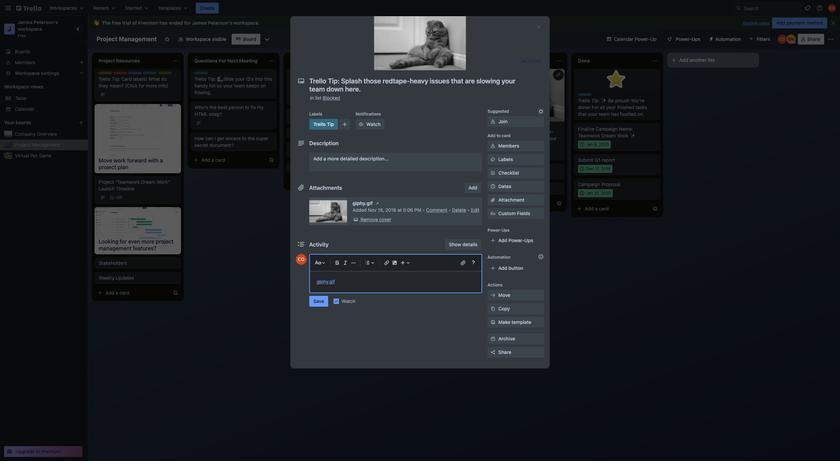 Task type: vqa. For each thing, say whether or not it's contained in the screenshot.
By related to due
no



Task type: locate. For each thing, give the bounding box(es) containing it.
your up what
[[328, 83, 338, 89]]

add inside add payment method 'button'
[[777, 20, 785, 26]]

wave image
[[93, 20, 99, 26]]

team left the keeps
[[234, 83, 245, 89]]

your down 🌊slide
[[223, 83, 233, 89]]

2 vertical spatial design
[[386, 119, 400, 124]]

project inside the project "teamwork dream work" launch timeline
[[99, 179, 114, 185]]

are left 'slowing'
[[521, 135, 528, 141]]

dates button
[[488, 181, 545, 192]]

see
[[361, 83, 368, 89]]

1 vertical spatial premium
[[41, 449, 61, 454]]

add button button
[[488, 263, 545, 274]]

tip: for for
[[592, 98, 600, 103]]

are inside the trello tip trello tip: splash those redtape- heavy issues that are slowing your team down here.
[[521, 135, 528, 141]]

christina overa (christinaovera) image right "open information menu" icon at right top
[[828, 4, 836, 12]]

james inside the james peterson's workspace free
[[18, 19, 32, 25]]

add down sketch the "teamy dreamy" font
[[297, 179, 306, 184]]

sm image down actions
[[490, 292, 497, 299]]

color: orange, title: "one more step" element up curate
[[291, 145, 304, 147]]

detailed
[[340, 156, 358, 161]]

more down what
[[146, 83, 157, 89]]

dream inside the project "teamwork dream work" launch timeline
[[141, 179, 155, 185]]

a up custom
[[499, 200, 502, 206]]

None text field
[[306, 75, 529, 95]]

sm image
[[706, 34, 716, 43], [521, 57, 528, 64], [538, 108, 545, 115], [490, 118, 497, 125], [358, 121, 365, 128], [490, 143, 497, 149], [490, 156, 497, 163], [374, 200, 381, 207], [490, 319, 497, 326]]

15,
[[378, 207, 384, 213]]

0 horizontal spatial design
[[128, 72, 142, 77]]

a
[[403, 148, 406, 153], [324, 156, 326, 161], [212, 157, 214, 163], [307, 179, 310, 184], [499, 200, 502, 206], [595, 206, 598, 211], [116, 290, 118, 295]]

management up the game
[[32, 142, 60, 148]]

submit q1 report
[[578, 157, 615, 163]]

color: orange, title: "one more step" element up freelancer
[[482, 166, 496, 169]]

members for the bottommost members link
[[499, 143, 520, 149]]

0 horizontal spatial create from template… image
[[269, 157, 274, 163]]

team right social
[[401, 119, 412, 124]]

ups up add power-ups
[[502, 228, 510, 233]]

0 horizontal spatial automation
[[488, 255, 511, 260]]

1 horizontal spatial automation
[[716, 36, 741, 42]]

trello inside trello tip: 💬for those in-between tasks that are almost done but also awaiting one last step.
[[386, 76, 398, 82]]

design for social media assets
[[386, 119, 400, 124]]

team for q's
[[234, 83, 245, 89]]

more down curate customer list link
[[328, 156, 339, 161]]

customer
[[306, 149, 327, 155]]

automation inside button
[[716, 36, 741, 42]]

sm image inside the automation button
[[706, 34, 716, 43]]

pm
[[415, 207, 422, 213]]

add power-ups link
[[488, 235, 545, 246]]

add a card button for who's the best person to fix my html snag? create from template… image
[[191, 155, 266, 166]]

1 vertical spatial giphy.gif
[[317, 279, 335, 284]]

workspace up free
[[18, 26, 42, 32]]

tip for trello tip trello tip: this is where assigned tasks live so that your team can see who's working on what and when it's due.
[[303, 72, 309, 77]]

add a card button for right create from template… icon
[[478, 198, 554, 209]]

sm image left archive
[[490, 335, 497, 342]]

of
[[132, 20, 137, 26]]

jan inside checkbox
[[586, 142, 593, 147]]

that inside trello tip: 💬for those in-between tasks that are almost done but also awaiting one last step.
[[399, 83, 408, 89]]

can inside trello tip trello tip: this is where assigned tasks live so that your team can see who's working on what and when it's due.
[[351, 83, 359, 89]]

for inside trello tip: card labels! what do they mean? (click for more info)
[[139, 83, 145, 89]]

1 horizontal spatial are
[[521, 135, 528, 141]]

0 horizontal spatial ups
[[502, 228, 510, 233]]

remove
[[361, 217, 378, 222]]

project management inside text field
[[97, 35, 157, 43]]

add a card button down document?
[[191, 155, 266, 166]]

trello tip trello tip: splash those redtape- heavy issues that are slowing your team down here.
[[482, 124, 557, 148]]

0 horizontal spatial tasks
[[291, 83, 302, 89]]

workspace for workspace views
[[4, 84, 29, 90]]

add a card down media at the top
[[393, 148, 417, 153]]

create from template… image
[[557, 201, 562, 206], [173, 290, 178, 295]]

sm image for remove cover
[[353, 216, 359, 223]]

button
[[509, 265, 524, 271]]

workspace up board link
[[234, 20, 258, 26]]

a down document?
[[212, 157, 214, 163]]

team inside 'design team social media assets'
[[401, 119, 412, 124]]

peterson's up visible
[[208, 20, 233, 26]]

that inside trello tip trello tip: this is where assigned tasks live so that your team can see who's working on what and when it's due.
[[318, 83, 327, 89]]

the left super
[[248, 135, 255, 141]]

so down 🌊slide
[[217, 83, 222, 89]]

0 vertical spatial sketch
[[291, 115, 306, 121]]

1 vertical spatial create from template… image
[[269, 157, 274, 163]]

has inside trello tip trello tip: ✨ be proud! you're done! for all your finished tasks that your team has hustled on.
[[611, 111, 619, 117]]

the left "teamy on the top of the page
[[307, 164, 314, 170]]

power- inside calendar power-up link
[[635, 36, 651, 42]]

delete
[[452, 207, 466, 213]]

jan for campaign
[[586, 191, 593, 196]]

those up almost
[[424, 76, 436, 82]]

jan inside jan 31, 2020 option
[[586, 191, 593, 196]]

tip for trello tip trello tip: 🌊slide your q's into this handy list so your team keeps on flowing.
[[207, 72, 213, 77]]

tip inside the trello tip trello tip: splash those redtape- heavy issues that are slowing your team down here.
[[494, 124, 501, 129]]

0 horizontal spatial ✨
[[601, 98, 607, 103]]

0 horizontal spatial more
[[146, 83, 157, 89]]

2 so from the left
[[312, 83, 317, 89]]

color: purple, title: "design team" element for social media assets
[[386, 119, 412, 124]]

upgrade to premium
[[16, 449, 61, 454]]

slowing
[[530, 135, 546, 141]]

team left "banner"
[[305, 111, 316, 116]]

calendar down the table
[[15, 106, 34, 112]]

sm image inside make template link
[[490, 319, 497, 326]]

can
[[351, 83, 359, 89], [206, 135, 213, 141]]

0 horizontal spatial james
[[18, 19, 32, 25]]

sm image for suggested
[[538, 108, 545, 115]]

tip: for live
[[304, 76, 312, 82]]

proud!
[[615, 98, 630, 103]]

1 horizontal spatial so
[[312, 83, 317, 89]]

finalize campaign name: teamwork dream work ✨ link
[[578, 126, 657, 139]]

a down weekly updates
[[116, 290, 118, 295]]

1 vertical spatial members
[[499, 143, 520, 149]]

1 vertical spatial color: orange, title: "one more step" element
[[482, 166, 496, 169]]

workspace inside "banner"
[[234, 20, 258, 26]]

james up workspace visible button
[[192, 20, 207, 26]]

this
[[264, 76, 272, 82]]

0 vertical spatial labels
[[309, 111, 322, 117]]

dream
[[602, 133, 616, 139], [141, 179, 155, 185]]

this
[[313, 76, 322, 82]]

a for add a card button underneath "teamy on the top of the page
[[307, 179, 310, 184]]

christina overa (christinaovera) image right the filters
[[778, 34, 787, 44]]

automation up 'add another list' button
[[716, 36, 741, 42]]

1 vertical spatial team
[[305, 111, 316, 116]]

members for members link to the top
[[15, 59, 35, 65]]

0 vertical spatial members link
[[0, 57, 88, 68]]

add another list
[[680, 57, 715, 63]]

design
[[128, 72, 142, 77], [291, 111, 304, 116], [386, 119, 400, 124]]

1 horizontal spatial premium
[[138, 20, 158, 26]]

1 vertical spatial workspace
[[4, 84, 29, 90]]

6
[[120, 195, 123, 200]]

on inside trello tip trello tip: 🌊slide your q's into this handy list so your team keeps on flowing.
[[261, 83, 266, 89]]

0 vertical spatial workspace
[[186, 36, 211, 42]]

1 vertical spatial design
[[291, 111, 304, 116]]

sm image up budget
[[490, 170, 497, 176]]

tip:
[[112, 76, 120, 82], [208, 76, 216, 82], [304, 76, 312, 82], [400, 76, 408, 82], [592, 98, 600, 103], [496, 129, 504, 134]]

stakeholders
[[99, 260, 127, 266]]

editor toolbar toolbar
[[313, 257, 479, 268]]

2020 inside option
[[601, 191, 611, 196]]

edit for edit email drafts
[[291, 130, 299, 136]]

create from template… image for who's the best person to fix my html snag?
[[269, 157, 274, 163]]

1 horizontal spatial members
[[499, 143, 520, 149]]

trello
[[143, 72, 154, 77], [195, 72, 205, 77], [291, 72, 301, 77], [99, 76, 111, 82], [195, 76, 207, 82], [291, 76, 302, 82], [386, 76, 398, 82], [578, 93, 589, 98], [578, 98, 590, 103], [313, 121, 326, 127], [482, 124, 493, 129], [482, 129, 494, 134]]

share
[[808, 36, 821, 42], [499, 349, 512, 355]]

your down for
[[588, 111, 598, 117]]

share down archive
[[499, 349, 512, 355]]

star or unstar board image
[[164, 36, 170, 42]]

create from template… image
[[461, 148, 466, 153], [269, 157, 274, 163], [653, 206, 658, 211]]

add inside add a more detailed description… "link"
[[313, 156, 322, 161]]

james peterson's workspace free
[[18, 19, 59, 38]]

1 horizontal spatial calendar
[[614, 36, 634, 42]]

premium right the of
[[138, 20, 158, 26]]

copy link
[[488, 303, 545, 314]]

0 vertical spatial for
[[184, 20, 191, 26]]

team inside the trello tip trello tip: splash those redtape- heavy issues that are slowing your team down here.
[[482, 142, 493, 148]]

halp
[[158, 72, 167, 77]]

power-ups inside button
[[676, 36, 701, 42]]

premium inside 'upgrade to premium' link
[[41, 449, 61, 454]]

list right "another" at right top
[[708, 57, 715, 63]]

1 horizontal spatial color: orange, title: "one more step" element
[[482, 166, 496, 169]]

peterson's inside the james peterson's workspace free
[[34, 19, 58, 25]]

0 notifications image
[[804, 4, 812, 12]]

who's
[[291, 90, 303, 95]]

1 vertical spatial more
[[328, 156, 339, 161]]

add down customer
[[313, 156, 322, 161]]

tip for trello tip trello tip: splash those redtape- heavy issues that are slowing your team down here.
[[494, 124, 501, 129]]

list right handy
[[209, 83, 216, 89]]

christina overa (christinaovera) image
[[828, 4, 836, 12], [778, 34, 787, 44]]

✨ down name:
[[630, 133, 636, 139]]

workspace visible button
[[174, 34, 230, 45]]

tip: inside trello tip: 💬for those in-between tasks that are almost done but also awaiting one last step.
[[400, 76, 408, 82]]

sketch inside sketch the "teamy dreamy" font link
[[291, 164, 306, 170]]

1 vertical spatial edit
[[471, 207, 480, 213]]

add a card button up custom fields
[[478, 198, 554, 209]]

added
[[353, 207, 367, 213]]

are up one
[[409, 83, 416, 89]]

add a card
[[393, 148, 417, 153], [201, 157, 225, 163], [297, 179, 321, 184], [489, 200, 513, 206], [585, 206, 609, 211], [105, 290, 129, 295]]

blocked link
[[323, 95, 340, 101]]

1 vertical spatial labels
[[499, 156, 513, 162]]

1 vertical spatial on
[[323, 90, 329, 95]]

workspace inside button
[[186, 36, 211, 42]]

1 vertical spatial project management
[[15, 142, 60, 148]]

tip inside trello tip trello tip: ✨ be proud! you're done! for all your finished tasks that your team has hustled on.
[[590, 93, 596, 98]]

1 vertical spatial management
[[32, 142, 60, 148]]

automation up add button on the right of page
[[488, 255, 511, 260]]

attach and insert link image
[[460, 259, 467, 266]]

add a card button down assets
[[382, 145, 458, 156]]

the for who's
[[210, 104, 217, 110]]

tip: up mean? on the left
[[112, 76, 120, 82]]

Main content area, start typing to enter text. text field
[[317, 278, 475, 286]]

your boards with 3 items element
[[4, 119, 68, 127]]

0 vertical spatial calendar
[[614, 36, 634, 42]]

project
[[97, 35, 117, 43], [15, 142, 30, 148], [99, 179, 114, 185]]

0 horizontal spatial on
[[261, 83, 266, 89]]

1 vertical spatial christina overa (christinaovera) image
[[778, 34, 787, 44]]

proposal
[[602, 181, 621, 187]]

updates
[[116, 275, 134, 281]]

color: orange, title: "one more step" element
[[291, 145, 304, 147], [482, 166, 496, 169]]

show menu image
[[828, 36, 835, 43]]

0 horizontal spatial dream
[[141, 179, 155, 185]]

power- inside "add power-ups" 'link'
[[509, 237, 525, 243]]

1 vertical spatial ✨
[[630, 133, 636, 139]]

0 vertical spatial members
[[15, 59, 35, 65]]

james
[[18, 19, 32, 25], [192, 20, 207, 26]]

project "teamwork dream work" launch timeline link
[[99, 179, 177, 192]]

add a card up custom
[[489, 200, 513, 206]]

add a card button down weekly updates link
[[95, 287, 170, 298]]

2020 inside checkbox
[[599, 142, 609, 147]]

premium right the "upgrade"
[[41, 449, 61, 454]]

edit left email
[[291, 130, 299, 136]]

has down finished
[[611, 111, 619, 117]]

workspace visible
[[186, 36, 226, 42]]

project management down trial
[[97, 35, 157, 43]]

2 horizontal spatial create from template… image
[[653, 206, 658, 211]]

to inside "who's the best person to fix my html snag?"
[[245, 104, 250, 110]]

1 vertical spatial has
[[611, 111, 619, 117]]

sm image inside watch button
[[358, 121, 365, 128]]

2 vertical spatial project
[[99, 179, 114, 185]]

at
[[398, 207, 402, 213]]

add board image
[[78, 120, 84, 125]]

"teamy
[[315, 164, 331, 170]]

0 vertical spatial christina overa (christinaovera) image
[[828, 4, 836, 12]]

0 horizontal spatial has
[[160, 20, 168, 26]]

1 horizontal spatial giphy.gif
[[353, 200, 373, 206]]

james up free
[[18, 19, 32, 25]]

power- inside power-ups button
[[676, 36, 692, 42]]

sm image inside checklist link
[[490, 170, 497, 176]]

sketch down curate
[[291, 164, 306, 170]]

add left "another" at right top
[[680, 57, 689, 63]]

campaign inside finalize campaign name: teamwork dream work ✨
[[596, 126, 618, 132]]

team inside trello tip trello tip: this is where assigned tasks live so that your team can see who's working on what and when it's due.
[[339, 83, 350, 89]]

to right access
[[242, 135, 247, 141]]

a inside "link"
[[324, 156, 326, 161]]

1 horizontal spatial management
[[119, 35, 157, 43]]

dream inside finalize campaign name: teamwork dream work ✨
[[602, 133, 616, 139]]

filters button
[[747, 34, 773, 45]]

team for social
[[401, 119, 412, 124]]

banner
[[88, 16, 840, 30]]

0 vertical spatial jan
[[586, 142, 593, 147]]

those up 'slowing'
[[521, 129, 533, 134]]

add another list button
[[668, 53, 759, 68]]

move link
[[488, 290, 545, 301]]

ups down fields
[[525, 237, 534, 243]]

ups up 'add another list'
[[692, 36, 701, 42]]

project management inside 'link'
[[15, 142, 60, 148]]

0 horizontal spatial power-ups
[[488, 228, 510, 233]]

add inside add button
[[469, 185, 478, 191]]

0 horizontal spatial for
[[139, 83, 145, 89]]

tip inside trello tip trello tip: this is where assigned tasks live so that your team can see who's working on what and when it's due.
[[303, 72, 309, 77]]

for
[[184, 20, 191, 26], [139, 83, 145, 89]]

watch inside button
[[367, 121, 381, 127]]

tip: inside trello tip trello tip: this is where assigned tasks live so that your team can see who's working on what and when it's due.
[[304, 76, 312, 82]]

create
[[200, 5, 215, 11]]

sm image
[[490, 170, 497, 176], [353, 216, 359, 223], [490, 292, 497, 299], [490, 305, 497, 312], [490, 335, 497, 342]]

search image
[[736, 5, 742, 11]]

link image
[[383, 259, 391, 267]]

trello inside trello tip: card labels! what do they mean? (click for more info)
[[99, 76, 111, 82]]

2 horizontal spatial the
[[307, 164, 314, 170]]

2 horizontal spatial design
[[386, 119, 400, 124]]

visible
[[212, 36, 226, 42]]

0 vertical spatial power-ups
[[676, 36, 701, 42]]

tip: up issues at the top
[[496, 129, 504, 134]]

0 vertical spatial on
[[261, 83, 266, 89]]

0 horizontal spatial are
[[409, 83, 416, 89]]

Board name text field
[[93, 34, 160, 45]]

add a card button down jan 31, 2020
[[574, 203, 650, 214]]

0 vertical spatial ✨
[[601, 98, 607, 103]]

1 vertical spatial project
[[15, 142, 30, 148]]

1 horizontal spatial members link
[[488, 141, 545, 151]]

share button down "archive" link
[[488, 347, 545, 358]]

upgrade
[[16, 449, 34, 454]]

members down issues at the top
[[499, 143, 520, 149]]

0 horizontal spatial calendar
[[15, 106, 34, 112]]

1 jan from the top
[[586, 142, 593, 147]]

team inside trello tip trello tip: 🌊slide your q's into this handy list so your team keeps on flowing.
[[234, 83, 245, 89]]

0 vertical spatial has
[[160, 20, 168, 26]]

sm image left copy
[[490, 305, 497, 312]]

that down done!
[[578, 111, 587, 117]]

project up virtual on the left
[[15, 142, 30, 148]]

free
[[18, 33, 26, 38]]

the inside how can i get access to the super secret document?
[[248, 135, 255, 141]]

virtual pet game link
[[15, 152, 84, 159]]

power-ups down custom
[[488, 228, 510, 233]]

project inside project management 'link'
[[15, 142, 30, 148]]

open help dialog image
[[470, 259, 478, 267]]

add a card down weekly updates
[[105, 290, 129, 295]]

2 horizontal spatial tasks
[[636, 104, 648, 110]]

that up here.
[[512, 135, 520, 141]]

more
[[146, 83, 157, 89], [328, 156, 339, 161]]

hustled
[[620, 111, 636, 117]]

members link down boards
[[0, 57, 88, 68]]

1 vertical spatial calendar
[[15, 106, 34, 112]]

sm image inside copy link
[[490, 305, 497, 312]]

0 vertical spatial create from template… image
[[557, 201, 562, 206]]

design for sketch site banner
[[291, 111, 304, 116]]

text styles image
[[314, 259, 322, 267]]

workspace for workspace visible
[[186, 36, 211, 42]]

1 horizontal spatial ups
[[525, 237, 534, 243]]

2 vertical spatial create from template… image
[[653, 206, 658, 211]]

0 vertical spatial the
[[210, 104, 217, 110]]

peterson's up boards link in the left of the page
[[34, 19, 58, 25]]

sm image for labels
[[490, 156, 497, 163]]

tip: inside the trello tip trello tip: splash those redtape- heavy issues that are slowing your team down here.
[[496, 129, 504, 134]]

1 horizontal spatial watch
[[367, 121, 381, 127]]

1 vertical spatial can
[[206, 135, 213, 141]]

1 horizontal spatial ✨
[[630, 133, 636, 139]]

1 so from the left
[[217, 83, 222, 89]]

design inside 'design team social media assets'
[[386, 119, 400, 124]]

design inside design team sketch site banner
[[291, 111, 304, 116]]

1 horizontal spatial those
[[521, 129, 533, 134]]

members link up the labels link
[[488, 141, 545, 151]]

trello tip: 🌊slide your q's into this handy list so your team keeps on flowing. link
[[195, 76, 273, 96]]

workspace inside the james peterson's workspace free
[[18, 26, 42, 32]]

to left fix
[[245, 104, 250, 110]]

2 horizontal spatial ups
[[692, 36, 701, 42]]

for right 'ended' on the left top of the page
[[184, 20, 191, 26]]

card down media at the top
[[407, 148, 417, 153]]

tip: up live
[[304, 76, 312, 82]]

color: orange, title: "one more step" element for curate
[[291, 145, 304, 147]]

launch
[[99, 186, 115, 192]]

boards
[[16, 120, 31, 125]]

1 horizontal spatial on
[[323, 90, 329, 95]]

budget approval
[[482, 185, 518, 191]]

Search field
[[742, 3, 801, 13]]

🌊slide
[[217, 76, 234, 82]]

0 vertical spatial can
[[351, 83, 359, 89]]

1 horizontal spatial tasks
[[386, 83, 398, 89]]

christina overa (christinaovera) image
[[296, 254, 307, 265]]

1 horizontal spatial power-ups
[[676, 36, 701, 42]]

list inside button
[[708, 57, 715, 63]]

tip: inside trello tip trello tip: 🌊slide your q's into this handy list so your team keeps on flowing.
[[208, 76, 216, 82]]

sm image inside the labels link
[[490, 156, 497, 163]]

list inside trello tip trello tip: 🌊slide your q's into this handy list so your team keeps on flowing.
[[209, 83, 216, 89]]

campaign up the "work"
[[596, 126, 618, 132]]

list right in
[[315, 95, 322, 101]]

sm image inside the join link
[[490, 118, 497, 125]]

add a card for add a card button underneath "teamy on the top of the page
[[297, 179, 321, 184]]

ups inside 'link'
[[525, 237, 534, 243]]

1 vertical spatial for
[[139, 83, 145, 89]]

save
[[313, 298, 324, 304]]

ben nelson (bennelson96) image
[[787, 34, 796, 44]]

1 sketch from the top
[[291, 115, 306, 121]]

trello tip: 💬for those in-between tasks that are almost done but also awaiting one last step. link
[[386, 76, 465, 96]]

weekly updates
[[99, 275, 134, 281]]

tasks up awaiting
[[386, 83, 398, 89]]

sm image inside "archive" link
[[490, 335, 497, 342]]

cover
[[528, 58, 542, 64]]

card
[[121, 76, 132, 82]]

has left 'ended' on the left top of the page
[[160, 20, 168, 26]]

overview
[[37, 131, 57, 137]]

the inside "who's the best person to fix my html snag?"
[[210, 104, 217, 110]]

0 vertical spatial watch
[[367, 121, 381, 127]]

card for right create from template… icon
[[503, 200, 513, 206]]

tasks up who's
[[291, 83, 302, 89]]

1 vertical spatial power-ups
[[488, 228, 510, 233]]

teamwork
[[578, 133, 601, 139]]

0 vertical spatial design
[[128, 72, 142, 77]]

2 vertical spatial team
[[401, 119, 412, 124]]

color: purple, title: "design team" element
[[128, 72, 154, 77], [291, 111, 316, 116], [386, 119, 412, 124]]

workspace left visible
[[186, 36, 211, 42]]

1 horizontal spatial dream
[[602, 133, 616, 139]]

team inside design team sketch site banner
[[305, 111, 316, 116]]

dec
[[586, 166, 594, 171]]

0 horizontal spatial so
[[217, 83, 222, 89]]

premium inside "banner"
[[138, 20, 158, 26]]

Jan 9, 2020 checkbox
[[578, 141, 611, 149]]

lists image
[[363, 259, 372, 267]]

0 vertical spatial giphy.gif
[[353, 200, 373, 206]]

0 horizontal spatial share
[[499, 349, 512, 355]]

power-ups
[[676, 36, 701, 42], [488, 228, 510, 233]]

banner
[[316, 115, 331, 121]]

1 horizontal spatial workspace
[[234, 20, 258, 26]]

color: sky, title: "trello tip" element
[[143, 72, 161, 77], [195, 72, 213, 77], [291, 72, 309, 77], [578, 93, 596, 98], [309, 119, 338, 130], [482, 124, 501, 129]]

that up one
[[399, 83, 408, 89]]

giphy.gif up 'added'
[[353, 200, 373, 206]]

your inside the trello tip trello tip: splash those redtape- heavy issues that are slowing your team down here.
[[547, 135, 557, 141]]

1 horizontal spatial edit
[[471, 207, 480, 213]]

team down 'all'
[[599, 111, 610, 117]]

sketch left site
[[291, 115, 306, 121]]

tip for trello tip halp
[[155, 72, 161, 77]]

0 vertical spatial edit
[[291, 130, 299, 136]]

document?
[[210, 142, 234, 148]]

also
[[454, 83, 463, 89]]

bold ⌘b image
[[333, 259, 342, 267]]

the
[[210, 104, 217, 110], [248, 135, 255, 141], [307, 164, 314, 170]]

workspace up the table
[[4, 84, 29, 90]]

banner containing 👋
[[88, 16, 840, 30]]

make template
[[499, 319, 532, 325]]

management down the of
[[119, 35, 157, 43]]

card up custom
[[503, 200, 513, 206]]

add to card
[[488, 133, 511, 138]]

sm image for make template
[[490, 319, 497, 326]]

members down boards
[[15, 59, 35, 65]]

0 vertical spatial campaign
[[596, 126, 618, 132]]

report
[[602, 157, 615, 163]]

name:
[[619, 126, 633, 132]]

on inside trello tip trello tip: this is where assigned tasks live so that your team can see who's working on what and when it's due.
[[323, 90, 329, 95]]

board link
[[232, 34, 261, 45]]

✨ up 'all'
[[601, 98, 607, 103]]

remove cover
[[361, 217, 391, 222]]

1 horizontal spatial can
[[351, 83, 359, 89]]

0 vertical spatial share
[[808, 36, 821, 42]]

2020 for campaign
[[599, 142, 609, 147]]

color: lime, title: "halp" element
[[158, 72, 172, 77]]

tip: for that
[[496, 129, 504, 134]]

sm image inside move link
[[490, 292, 497, 299]]

add a card up attachments
[[297, 179, 321, 184]]

tip: inside trello tip trello tip: ✨ be proud! you're done! for all your finished tasks that your team has hustled on.
[[592, 98, 600, 103]]

1 horizontal spatial design
[[291, 111, 304, 116]]

color: orange, title: "one more step" element for freelancer
[[482, 166, 496, 169]]

1 horizontal spatial more
[[328, 156, 339, 161]]

add left budget
[[469, 185, 478, 191]]

jan for finalize
[[586, 142, 593, 147]]

2 sketch from the top
[[291, 164, 306, 170]]

sm image inside members link
[[490, 143, 497, 149]]

custom fields button
[[488, 210, 545, 217]]

1 horizontal spatial team
[[305, 111, 316, 116]]

card for create from template… image for finalize campaign name: teamwork dream work ✨
[[599, 206, 609, 211]]

weekly updates link
[[99, 275, 177, 281]]

info)
[[159, 83, 168, 89]]

2 jan from the top
[[586, 191, 593, 196]]

team left halp
[[143, 72, 154, 77]]

tip: for handy
[[208, 76, 216, 82]]

0 vertical spatial workspace
[[234, 20, 258, 26]]

trello tip trello tip: ✨ be proud! you're done! for all your finished tasks that your team has hustled on.
[[578, 93, 648, 117]]

trello tip: splash those redtape- heavy issues that are slowing your team down here. link
[[482, 128, 561, 149]]

team up and
[[339, 83, 350, 89]]

dreamy"
[[333, 164, 352, 170]]



Task type: describe. For each thing, give the bounding box(es) containing it.
1 horizontal spatial share
[[808, 36, 821, 42]]

company overview link
[[15, 131, 84, 137]]

giphy.gif inside text box
[[317, 279, 335, 284]]

trello tip
[[313, 121, 334, 127]]

management inside 'link'
[[32, 142, 60, 148]]

tip: inside trello tip: card labels! what do they mean? (click for more info)
[[112, 76, 120, 82]]

q1
[[595, 157, 601, 163]]

add a card button down "teamy on the top of the page
[[286, 176, 362, 187]]

sm image for move
[[490, 292, 497, 299]]

explore
[[744, 21, 758, 26]]

edit link
[[471, 207, 480, 213]]

💬for
[[409, 76, 422, 82]]

table link
[[15, 95, 84, 102]]

activity
[[309, 242, 329, 248]]

snag?
[[209, 111, 222, 117]]

Jan 31, 2020 checkbox
[[578, 189, 613, 197]]

social
[[386, 123, 400, 129]]

1 vertical spatial share
[[499, 349, 512, 355]]

project inside project management text field
[[97, 35, 117, 43]]

design team social media assets
[[386, 119, 429, 129]]

team for redtape-
[[482, 142, 493, 148]]

0 horizontal spatial labels
[[309, 111, 322, 117]]

curate customer list link
[[291, 149, 369, 155]]

sm image for automation
[[706, 34, 716, 43]]

due.
[[298, 96, 308, 102]]

the for sketch
[[307, 164, 314, 170]]

sm image inside cover link
[[521, 57, 528, 64]]

sm image for checklist
[[490, 170, 497, 176]]

17,
[[595, 166, 600, 171]]

priority
[[114, 72, 128, 77]]

sketch inside design team sketch site banner
[[291, 115, 306, 121]]

details
[[463, 242, 478, 247]]

more inside "link"
[[328, 156, 339, 161]]

1 horizontal spatial peterson's
[[208, 20, 233, 26]]

list down description
[[328, 149, 335, 155]]

jan 31, 2020
[[586, 191, 611, 196]]

a for the middle create from template… image's add a card button
[[403, 148, 406, 153]]

sm image for archive
[[490, 335, 497, 342]]

actions
[[488, 282, 503, 287]]

font
[[353, 164, 363, 170]]

1 horizontal spatial create from template… image
[[461, 148, 466, 153]]

(click
[[125, 83, 138, 89]]

explore plans
[[744, 21, 770, 26]]

how can i get access to the super secret document? link
[[195, 135, 273, 149]]

card up down
[[502, 133, 511, 138]]

✨ inside finalize campaign name: teamwork dream work ✨
[[630, 133, 636, 139]]

sketch site banner link
[[291, 115, 369, 122]]

in list blocked
[[310, 95, 340, 101]]

add down jan 31, 2020 option
[[585, 206, 594, 211]]

add inside "add power-ups" 'link'
[[499, 237, 508, 243]]

labels!
[[133, 76, 147, 82]]

checklist
[[499, 170, 519, 176]]

a for add a card button associated with bottom create from template… icon
[[116, 290, 118, 295]]

freelancer contracts
[[482, 171, 527, 176]]

edit for edit
[[471, 207, 480, 213]]

blocked
[[323, 95, 340, 101]]

attachment
[[499, 197, 525, 203]]

in
[[310, 95, 314, 101]]

can inside how can i get access to the super secret document?
[[206, 135, 213, 141]]

your left q's
[[235, 76, 245, 82]]

almost
[[417, 83, 432, 89]]

team inside trello tip trello tip: ✨ be proud! you're done! for all your finished tasks that your team has hustled on.
[[599, 111, 610, 117]]

delete link
[[452, 207, 466, 213]]

add a card for the middle create from template… image's add a card button
[[393, 148, 417, 153]]

1 vertical spatial campaign
[[578, 181, 600, 187]]

1 horizontal spatial christina overa (christinaovera) image
[[828, 4, 836, 12]]

customize views image
[[264, 36, 271, 43]]

j link
[[4, 24, 15, 34]]

to right the "upgrade"
[[36, 449, 40, 454]]

1 vertical spatial ups
[[502, 228, 510, 233]]

card for bottom create from template… icon
[[119, 290, 129, 295]]

0 horizontal spatial christina overa (christinaovera) image
[[778, 34, 787, 44]]

color: sky, title: "trello tip" element for trello tip: this is where assigned tasks live so that your team can see who's working on what and when it's due.
[[291, 72, 309, 77]]

workspace views
[[4, 84, 43, 90]]

add down weekly
[[105, 290, 114, 295]]

dec 17, 2019
[[586, 166, 611, 171]]

those inside trello tip: 💬for those in-between tasks that are almost done but also awaiting one last step.
[[424, 76, 436, 82]]

last
[[415, 90, 423, 95]]

payment
[[787, 20, 806, 26]]

that inside the trello tip trello tip: splash those redtape- heavy issues that are slowing your team down here.
[[512, 135, 520, 141]]

tip for trello tip trello tip: ✨ be proud! you're done! for all your finished tasks that your team has hustled on.
[[590, 93, 596, 98]]

free
[[112, 20, 121, 26]]

image image
[[391, 259, 399, 267]]

1 horizontal spatial james
[[192, 20, 207, 26]]

add a card button for bottom create from template… icon
[[95, 287, 170, 298]]

add down social
[[393, 148, 402, 153]]

color: sky, title: "trello tip" element for trello tip: ✨ be proud! you're done! for all your finished tasks that your team has hustled on.
[[578, 93, 596, 98]]

how can i get access to the super secret document?
[[195, 135, 268, 148]]

primary element
[[0, 0, 840, 16]]

calendar for calendar power-up
[[614, 36, 634, 42]]

show details
[[449, 242, 478, 247]]

submit
[[578, 157, 594, 163]]

tip for trello tip
[[327, 121, 334, 127]]

so inside trello tip trello tip: this is where assigned tasks live so that your team can see who's working on what and when it's due.
[[312, 83, 317, 89]]

work"
[[157, 179, 170, 185]]

be
[[608, 98, 614, 103]]

color: purple, title: "design team" element for sketch site banner
[[291, 111, 316, 116]]

company
[[15, 131, 36, 137]]

that inside trello tip trello tip: ✨ be proud! you're done! for all your finished tasks that your team has hustled on.
[[578, 111, 587, 117]]

project management link
[[15, 142, 84, 148]]

trello tip: card labels! what do they mean? (click for more info)
[[99, 76, 168, 89]]

those inside the trello tip trello tip: splash those redtape- heavy issues that are slowing your team down here.
[[521, 129, 533, 134]]

0 vertical spatial team
[[143, 72, 154, 77]]

for inside "banner"
[[184, 20, 191, 26]]

step.
[[424, 90, 435, 95]]

add a card for add a card button associated with right create from template… icon
[[489, 200, 513, 206]]

add down secret
[[201, 157, 210, 163]]

create from template… image for finalize campaign name: teamwork dream work ✨
[[653, 206, 658, 211]]

trello tip: card labels! what do they mean? (click for more info) link
[[99, 76, 177, 89]]

splash
[[505, 129, 520, 134]]

color: yellow, title: "copy request" element
[[99, 72, 112, 74]]

tasks inside trello tip trello tip: this is where assigned tasks live so that your team can see who's working on what and when it's due.
[[291, 83, 302, 89]]

ups inside button
[[692, 36, 701, 42]]

redtape-
[[535, 129, 554, 134]]

email
[[300, 130, 312, 136]]

2020 for proposal
[[601, 191, 611, 196]]

assigned
[[343, 76, 363, 82]]

1 vertical spatial create from template… image
[[173, 290, 178, 295]]

secret
[[195, 142, 208, 148]]

team for where
[[339, 83, 350, 89]]

add a card for who's the best person to fix my html snag? create from template… image's add a card button
[[201, 157, 225, 163]]

company overview
[[15, 131, 57, 137]]

to up down
[[497, 133, 501, 138]]

more inside trello tip: card labels! what do they mean? (click for more info)
[[146, 83, 157, 89]]

add inside 'add another list' button
[[680, 57, 689, 63]]

sm image for watch
[[358, 121, 365, 128]]

✨ inside trello tip trello tip: ✨ be proud! you're done! for all your finished tasks that your team has hustled on.
[[601, 98, 607, 103]]

add a card for create from template… image for finalize campaign name: teamwork dream work ✨'s add a card button
[[585, 206, 609, 211]]

campaign proposal
[[578, 181, 621, 187]]

a for add a card button associated with right create from template… icon
[[499, 200, 502, 206]]

html
[[195, 111, 208, 117]]

add a card for add a card button associated with bottom create from template… icon
[[105, 290, 129, 295]]

add inside 'add button' button
[[499, 265, 508, 271]]

add a card button for the middle create from template… image
[[382, 145, 458, 156]]

best
[[218, 104, 228, 110]]

create button
[[196, 3, 219, 14]]

1 horizontal spatial create from template… image
[[557, 201, 562, 206]]

get
[[217, 135, 224, 141]]

join link
[[488, 116, 545, 127]]

"teamwork
[[115, 179, 140, 185]]

trello tip halp
[[143, 72, 167, 77]]

all
[[600, 104, 605, 110]]

upgrade to premium link
[[4, 446, 82, 457]]

add a card button for create from template… image for finalize campaign name: teamwork dream work ✨
[[574, 203, 650, 214]]

are inside trello tip: 💬for those in-between tasks that are almost done but also awaiting one last step.
[[409, 83, 416, 89]]

open information menu image
[[817, 5, 824, 11]]

freelancer contracts link
[[482, 170, 561, 177]]

project for project "teamwork dream work" launch timeline link
[[99, 179, 114, 185]]

sm image for copy
[[490, 305, 497, 312]]

a for who's the best person to fix my html snag? create from template… image's add a card button
[[212, 157, 214, 163]]

project "teamwork dream work" launch timeline
[[99, 179, 170, 192]]

more formatting image
[[350, 259, 358, 267]]

virtual pet game
[[15, 153, 52, 158]]

done
[[433, 83, 444, 89]]

italic ⌘i image
[[342, 259, 350, 267]]

calendar for calendar
[[15, 106, 34, 112]]

james peterson's workspace link
[[18, 19, 59, 32]]

to inside how can i get access to the super secret document?
[[242, 135, 247, 141]]

tasks inside trello tip: 💬for those in-between tasks that are almost done but also awaiting one last step.
[[386, 83, 398, 89]]

automation button
[[706, 34, 745, 45]]

who's the best person to fix my html snag?
[[195, 104, 264, 117]]

working
[[305, 90, 322, 95]]

management inside text field
[[119, 35, 157, 43]]

tasks inside trello tip trello tip: ✨ be proud! you're done! for all your finished tasks that your team has hustled on.
[[636, 104, 648, 110]]

color: sky, title: "trello tip" element for trello tip: 🌊slide your q's into this handy list so your team keeps on flowing.
[[195, 72, 213, 77]]

0 horizontal spatial color: purple, title: "design team" element
[[128, 72, 154, 77]]

trello tip trello tip: 🌊slide your q's into this handy list so your team keeps on flowing.
[[195, 72, 272, 95]]

your inside trello tip trello tip: this is where assigned tasks live so that your team can see who's working on what and when it's due.
[[328, 83, 338, 89]]

in-
[[437, 76, 443, 82]]

who's the best person to fix my html snag? link
[[195, 104, 273, 118]]

color: sky, title: "trello tip" element for trello tip: splash those redtape- heavy issues that are slowing your team down here.
[[482, 124, 501, 129]]

sm image for join
[[490, 118, 497, 125]]

sm image for members
[[490, 143, 497, 149]]

team for sketch
[[305, 111, 316, 116]]

0 horizontal spatial share button
[[488, 347, 545, 358]]

edit card image
[[556, 72, 561, 77]]

timeline
[[116, 186, 134, 192]]

your down be at the top right of page
[[607, 104, 616, 110]]

add left issues at the top
[[488, 133, 496, 138]]

one
[[406, 90, 414, 95]]

project for project management 'link'
[[15, 142, 30, 148]]

add button
[[465, 182, 482, 193]]

1 vertical spatial members link
[[488, 141, 545, 151]]

custom fields
[[499, 210, 530, 216]]

they
[[99, 83, 108, 89]]

card for the middle create from template… image
[[407, 148, 417, 153]]

plans
[[759, 21, 770, 26]]

Dec 17, 2019 checkbox
[[578, 165, 613, 173]]

card up attachments
[[311, 179, 321, 184]]

has inside "banner"
[[160, 20, 168, 26]]

a for create from template… image for finalize campaign name: teamwork dream work ✨'s add a card button
[[595, 206, 598, 211]]

virtual
[[15, 153, 29, 158]]

1 horizontal spatial share button
[[798, 34, 825, 45]]

add down budget
[[489, 200, 498, 206]]

color: red, title: "priority" element
[[114, 72, 128, 77]]

so inside trello tip trello tip: 🌊slide your q's into this handy list so your team keeps on flowing.
[[217, 83, 222, 89]]

1 vertical spatial watch
[[342, 298, 356, 304]]

card for who's the best person to fix my html snag? create from template… image
[[215, 157, 225, 163]]

for
[[592, 104, 599, 110]]



